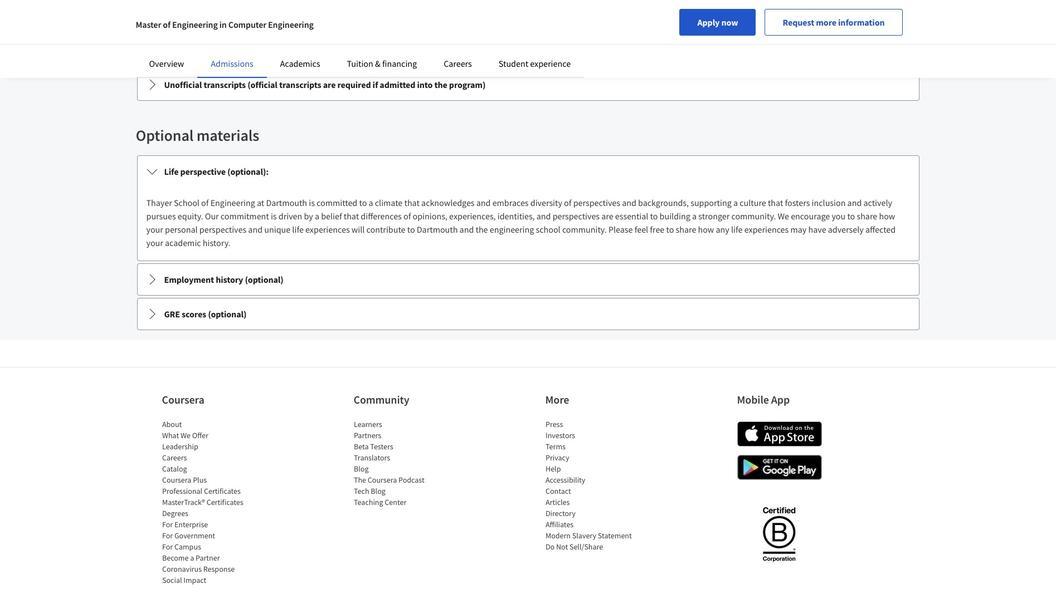 Task type: locate. For each thing, give the bounding box(es) containing it.
are inside 'dropdown button'
[[323, 79, 336, 90]]

the right into
[[435, 79, 447, 90]]

the
[[354, 476, 366, 486]]

engineering up academics "link"
[[268, 19, 314, 30]]

are up please
[[602, 211, 614, 222]]

a up differences
[[369, 197, 373, 208]]

share down the building
[[676, 224, 696, 235]]

modern slavery statement link
[[545, 531, 632, 541]]

0 horizontal spatial careers link
[[162, 453, 187, 463]]

engineering left 'in'
[[172, 19, 218, 30]]

coursera up about link
[[162, 393, 204, 407]]

share down 'actively'
[[857, 211, 878, 222]]

how up affected at the top right of the page
[[879, 211, 895, 222]]

1 horizontal spatial list
[[354, 419, 448, 508]]

1 vertical spatial (optional)
[[208, 309, 247, 320]]

more
[[816, 17, 837, 28]]

careers up catalog
[[162, 453, 187, 463]]

statement
[[598, 531, 632, 541]]

government
[[174, 531, 215, 541]]

translators link
[[354, 453, 390, 463]]

0 horizontal spatial we
[[180, 431, 190, 441]]

0 vertical spatial careers
[[444, 58, 472, 69]]

that left fosters
[[768, 197, 783, 208]]

have
[[809, 224, 826, 235]]

0 horizontal spatial is
[[271, 211, 277, 222]]

may
[[791, 224, 807, 235]]

beta testers link
[[354, 442, 393, 452]]

student experience
[[499, 58, 571, 69]]

a left culture
[[734, 197, 738, 208]]

1 horizontal spatial life
[[731, 224, 743, 235]]

the down experiences,
[[476, 224, 488, 235]]

1 vertical spatial are
[[602, 211, 614, 222]]

blog up the teaching center "link"
[[371, 487, 385, 497]]

directory link
[[545, 509, 575, 519]]

0 vertical spatial dartmouth
[[266, 197, 307, 208]]

accessibility
[[545, 476, 585, 486]]

list
[[162, 419, 257, 586], [354, 419, 448, 508], [545, 419, 640, 553]]

and left 'actively'
[[848, 197, 862, 208]]

are
[[323, 79, 336, 90], [602, 211, 614, 222]]

to right free
[[666, 224, 674, 235]]

a right the building
[[692, 211, 697, 222]]

1 experiences from the left
[[306, 224, 350, 235]]

unofficial transcripts (official transcripts are required if admitted into the program) button
[[137, 69, 919, 100]]

(optional):
[[228, 166, 269, 177]]

1 horizontal spatial experiences
[[745, 224, 789, 235]]

2 horizontal spatial that
[[768, 197, 783, 208]]

acknowledges
[[421, 197, 475, 208]]

coursera down catalog link
[[162, 476, 191, 486]]

list containing learners
[[354, 419, 448, 508]]

0 horizontal spatial dartmouth
[[266, 197, 307, 208]]

what
[[162, 431, 179, 441]]

1 vertical spatial we
[[180, 431, 190, 441]]

certificates up mastertrack® certificates link
[[204, 487, 241, 497]]

master of engineering in computer engineering
[[136, 19, 314, 30]]

for
[[162, 520, 173, 530], [162, 531, 173, 541], [162, 542, 173, 552]]

free
[[650, 224, 665, 235]]

1 horizontal spatial blog
[[371, 487, 385, 497]]

and down commitment
[[248, 224, 263, 235]]

1 horizontal spatial transcripts
[[279, 79, 321, 90]]

0 vertical spatial the
[[435, 79, 447, 90]]

backgrounds,
[[638, 197, 689, 208]]

1 horizontal spatial are
[[602, 211, 614, 222]]

engineering
[[172, 19, 218, 30], [268, 19, 314, 30], [211, 197, 255, 208]]

(optional) right scores
[[208, 309, 247, 320]]

1 vertical spatial the
[[476, 224, 488, 235]]

for up for campus link
[[162, 531, 173, 541]]

our
[[205, 211, 219, 222]]

and up essential
[[622, 197, 637, 208]]

careers link up catalog
[[162, 453, 187, 463]]

life right 'any'
[[731, 224, 743, 235]]

0 horizontal spatial how
[[698, 224, 714, 235]]

1 life from the left
[[292, 224, 304, 235]]

engineering
[[490, 224, 534, 235]]

0 vertical spatial (optional)
[[245, 274, 284, 285]]

1 for from the top
[[162, 520, 173, 530]]

1 horizontal spatial we
[[778, 211, 789, 222]]

2 list from the left
[[354, 419, 448, 508]]

coursera inside about what we offer leadership careers catalog coursera plus professional certificates mastertrack® certificates degrees for enterprise for government for campus become a partner coronavirus response social impact
[[162, 476, 191, 486]]

unique
[[264, 224, 291, 235]]

0 horizontal spatial transcripts
[[204, 79, 246, 90]]

certificates down the professional certificates "link" at the bottom left of page
[[206, 498, 243, 508]]

blog up the
[[354, 464, 368, 474]]

admissions
[[211, 58, 253, 69]]

engineering up commitment
[[211, 197, 255, 208]]

0 horizontal spatial blog
[[354, 464, 368, 474]]

press investors terms privacy help accessibility contact articles directory affiliates modern slavery statement do not sell/share
[[545, 420, 632, 552]]

slavery
[[572, 531, 596, 541]]

1 horizontal spatial that
[[404, 197, 420, 208]]

0 horizontal spatial list
[[162, 419, 257, 586]]

experiences down belief
[[306, 224, 350, 235]]

that up will
[[344, 211, 359, 222]]

computer
[[228, 19, 266, 30]]

list for coursera
[[162, 419, 257, 586]]

0 vertical spatial how
[[879, 211, 895, 222]]

0 vertical spatial your
[[146, 224, 163, 235]]

sell/share
[[569, 542, 603, 552]]

for government link
[[162, 531, 215, 541]]

2 horizontal spatial list
[[545, 419, 640, 553]]

podcast
[[398, 476, 424, 486]]

0 horizontal spatial community.
[[562, 224, 607, 235]]

request more information
[[783, 17, 885, 28]]

your
[[146, 224, 163, 235], [146, 237, 163, 249]]

3 for from the top
[[162, 542, 173, 552]]

3 list from the left
[[545, 419, 640, 553]]

become
[[162, 554, 188, 564]]

coursera up tech blog link
[[368, 476, 397, 486]]

2 life from the left
[[731, 224, 743, 235]]

0 horizontal spatial careers
[[162, 453, 187, 463]]

1 horizontal spatial the
[[476, 224, 488, 235]]

we down fosters
[[778, 211, 789, 222]]

transcripts down academics
[[279, 79, 321, 90]]

how down stronger
[[698, 224, 714, 235]]

1 vertical spatial blog
[[371, 487, 385, 497]]

embraces
[[493, 197, 529, 208]]

dartmouth up driven on the top left of page
[[266, 197, 307, 208]]

directory
[[545, 509, 575, 519]]

(optional) inside dropdown button
[[245, 274, 284, 285]]

careers link up program)
[[444, 58, 472, 69]]

coronavirus response link
[[162, 565, 235, 575]]

careers link
[[444, 58, 472, 69], [162, 453, 187, 463]]

0 horizontal spatial the
[[435, 79, 447, 90]]

download on the app store image
[[737, 422, 822, 447]]

1 horizontal spatial share
[[857, 211, 878, 222]]

2 your from the top
[[146, 237, 163, 249]]

the
[[435, 79, 447, 90], [476, 224, 488, 235]]

admissions link
[[211, 58, 253, 69]]

perspectives up please
[[573, 197, 620, 208]]

blog link
[[354, 464, 368, 474]]

adversely
[[828, 224, 864, 235]]

0 vertical spatial is
[[309, 197, 315, 208]]

to
[[359, 197, 367, 208], [650, 211, 658, 222], [848, 211, 855, 222], [407, 224, 415, 235], [666, 224, 674, 235]]

life down driven on the top left of page
[[292, 224, 304, 235]]

list containing press
[[545, 419, 640, 553]]

the inside thayer school of engineering at dartmouth is committed to a climate that acknowledges and embraces diversity of perspectives and backgrounds, supporting a culture that fosters inclusion and actively pursues equity. our commitment is driven by a belief that differences of opinions, experiences, identities, and perspectives are essential to building a stronger community. we encourage you to share how your personal perspectives and unique life experiences will contribute to dartmouth and the engineering school community. please feel free to share how any life experiences may have adversely affected your academic history.
[[476, 224, 488, 235]]

are left required
[[323, 79, 336, 90]]

1 vertical spatial your
[[146, 237, 163, 249]]

for up become
[[162, 542, 173, 552]]

transcripts down admissions link
[[204, 79, 246, 90]]

perspectives up the history.
[[199, 224, 246, 235]]

experiences down culture
[[745, 224, 789, 235]]

1 vertical spatial careers
[[162, 453, 187, 463]]

personal
[[165, 224, 198, 235]]

0 horizontal spatial life
[[292, 224, 304, 235]]

partner
[[195, 554, 220, 564]]

1 vertical spatial certificates
[[206, 498, 243, 508]]

school
[[174, 197, 200, 208]]

perspective
[[180, 166, 226, 177]]

1 vertical spatial perspectives
[[553, 211, 600, 222]]

for down the degrees link
[[162, 520, 173, 530]]

we up leadership at the left bottom of the page
[[180, 431, 190, 441]]

list containing about
[[162, 419, 257, 586]]

the coursera podcast link
[[354, 476, 424, 486]]

0 vertical spatial for
[[162, 520, 173, 530]]

2 vertical spatial for
[[162, 542, 173, 552]]

community.
[[732, 211, 776, 222], [562, 224, 607, 235]]

press link
[[545, 420, 563, 430]]

learners link
[[354, 420, 382, 430]]

of up our
[[201, 197, 209, 208]]

0 horizontal spatial are
[[323, 79, 336, 90]]

and
[[477, 197, 491, 208], [622, 197, 637, 208], [848, 197, 862, 208], [537, 211, 551, 222], [248, 224, 263, 235], [460, 224, 474, 235]]

1 vertical spatial share
[[676, 224, 696, 235]]

1 horizontal spatial careers
[[444, 58, 472, 69]]

1 vertical spatial dartmouth
[[417, 224, 458, 235]]

0 vertical spatial are
[[323, 79, 336, 90]]

is up unique
[[271, 211, 277, 222]]

careers up program)
[[444, 58, 472, 69]]

a down campus
[[190, 554, 194, 564]]

employment history (optional) button
[[137, 264, 919, 295]]

overview link
[[149, 58, 184, 69]]

that up opinions,
[[404, 197, 420, 208]]

scores
[[182, 309, 206, 320]]

mobile
[[737, 393, 769, 407]]

campus
[[174, 542, 201, 552]]

1 vertical spatial community.
[[562, 224, 607, 235]]

the inside unofficial transcripts (official transcripts are required if admitted into the program) 'dropdown button'
[[435, 79, 447, 90]]

community. down culture
[[732, 211, 776, 222]]

partners link
[[354, 431, 381, 441]]

affiliates
[[545, 520, 573, 530]]

professional certificates link
[[162, 487, 241, 497]]

1 list from the left
[[162, 419, 257, 586]]

fosters
[[785, 197, 810, 208]]

terms
[[545, 442, 565, 452]]

academics link
[[280, 58, 320, 69]]

program)
[[449, 79, 486, 90]]

contribute
[[367, 224, 406, 235]]

0 vertical spatial certificates
[[204, 487, 241, 497]]

1 horizontal spatial dartmouth
[[417, 224, 458, 235]]

1 horizontal spatial community.
[[732, 211, 776, 222]]

history.
[[203, 237, 231, 249]]

is up by
[[309, 197, 315, 208]]

list for more
[[545, 419, 640, 553]]

in
[[219, 19, 227, 30]]

logo of certified b corporation image
[[756, 501, 802, 568]]

to up differences
[[359, 197, 367, 208]]

1 vertical spatial for
[[162, 531, 173, 541]]

do
[[545, 542, 555, 552]]

0 horizontal spatial experiences
[[306, 224, 350, 235]]

0 vertical spatial we
[[778, 211, 789, 222]]

thayer school of engineering at dartmouth is committed to a climate that acknowledges and embraces diversity of perspectives and backgrounds, supporting a culture that fosters inclusion and actively pursues equity. our commitment is driven by a belief that differences of opinions, experiences, identities, and perspectives are essential to building a stronger community. we encourage you to share how your personal perspectives and unique life experiences will contribute to dartmouth and the engineering school community. please feel free to share how any life experiences may have adversely affected your academic history.
[[146, 197, 896, 249]]

perspectives up school at the right of page
[[553, 211, 600, 222]]

(optional) inside dropdown button
[[208, 309, 247, 320]]

1 vertical spatial careers link
[[162, 453, 187, 463]]

life perspective (optional): button
[[137, 156, 919, 187]]

1 vertical spatial how
[[698, 224, 714, 235]]

coursera inside learners partners beta testers translators blog the coursera podcast tech blog teaching center
[[368, 476, 397, 486]]

coursera for about what we offer leadership careers catalog coursera plus professional certificates mastertrack® certificates degrees for enterprise for government for campus become a partner coronavirus response social impact
[[162, 476, 191, 486]]

list for community
[[354, 419, 448, 508]]

unofficial transcripts (official transcripts are required if admitted into the program)
[[164, 79, 486, 90]]

learners
[[354, 420, 382, 430]]

1 horizontal spatial careers link
[[444, 58, 472, 69]]

(optional) right history
[[245, 274, 284, 285]]

dartmouth down opinions,
[[417, 224, 458, 235]]

community. left please
[[562, 224, 607, 235]]

share
[[857, 211, 878, 222], [676, 224, 696, 235]]

is
[[309, 197, 315, 208], [271, 211, 277, 222]]

school
[[536, 224, 561, 235]]



Task type: vqa. For each thing, say whether or not it's contained in the screenshot.
'The Coursera Podcast' link
yes



Task type: describe. For each thing, give the bounding box(es) containing it.
investors
[[545, 431, 575, 441]]

we inside thayer school of engineering at dartmouth is committed to a climate that acknowledges and embraces diversity of perspectives and backgrounds, supporting a culture that fosters inclusion and actively pursues equity. our commitment is driven by a belief that differences of opinions, experiences, identities, and perspectives are essential to building a stronger community. we encourage you to share how your personal perspectives and unique life experiences will contribute to dartmouth and the engineering school community. please feel free to share how any life experiences may have adversely affected your academic history.
[[778, 211, 789, 222]]

financing
[[382, 58, 417, 69]]

degrees link
[[162, 509, 188, 519]]

0 vertical spatial community.
[[732, 211, 776, 222]]

encourage
[[791, 211, 830, 222]]

social
[[162, 576, 182, 586]]

terms link
[[545, 442, 565, 452]]

to up free
[[650, 211, 658, 222]]

required
[[338, 79, 371, 90]]

2 vertical spatial perspectives
[[199, 224, 246, 235]]

thayer
[[146, 197, 172, 208]]

what we offer link
[[162, 431, 208, 441]]

actively
[[864, 197, 892, 208]]

into
[[417, 79, 433, 90]]

belief
[[321, 211, 342, 222]]

of right the diversity
[[564, 197, 572, 208]]

and down the diversity
[[537, 211, 551, 222]]

student experience link
[[499, 58, 571, 69]]

for campus link
[[162, 542, 201, 552]]

apply now button
[[680, 9, 756, 36]]

climate
[[375, 197, 403, 208]]

2 for from the top
[[162, 531, 173, 541]]

differences
[[361, 211, 402, 222]]

feel
[[635, 224, 648, 235]]

0 vertical spatial perspectives
[[573, 197, 620, 208]]

become a partner link
[[162, 554, 220, 564]]

of left opinions,
[[404, 211, 411, 222]]

employment
[[164, 274, 214, 285]]

and up experiences,
[[477, 197, 491, 208]]

articles link
[[545, 498, 570, 508]]

and down experiences,
[[460, 224, 474, 235]]

catalog
[[162, 464, 187, 474]]

experiences,
[[449, 211, 496, 222]]

privacy
[[545, 453, 569, 463]]

we inside about what we offer leadership careers catalog coursera plus professional certificates mastertrack® certificates degrees for enterprise for government for campus become a partner coronavirus response social impact
[[180, 431, 190, 441]]

enterprise
[[174, 520, 208, 530]]

optional materials
[[136, 125, 259, 145]]

engineering inside thayer school of engineering at dartmouth is committed to a climate that acknowledges and embraces diversity of perspectives and backgrounds, supporting a culture that fosters inclusion and actively pursues equity. our commitment is driven by a belief that differences of opinions, experiences, identities, and perspectives are essential to building a stronger community. we encourage you to share how your personal perspectives and unique life experiences will contribute to dartmouth and the engineering school community. please feel free to share how any life experiences may have adversely affected your academic history.
[[211, 197, 255, 208]]

learners partners beta testers translators blog the coursera podcast tech blog teaching center
[[354, 420, 424, 508]]

will
[[352, 224, 365, 235]]

request
[[783, 17, 815, 28]]

tech
[[354, 487, 369, 497]]

testers
[[370, 442, 393, 452]]

(optional) for employment history (optional)
[[245, 274, 284, 285]]

offer
[[192, 431, 208, 441]]

community
[[354, 393, 409, 407]]

information
[[838, 17, 885, 28]]

life perspective (optional):
[[164, 166, 269, 177]]

optional
[[136, 125, 194, 145]]

help
[[545, 464, 561, 474]]

history
[[216, 274, 243, 285]]

tuition & financing
[[347, 58, 417, 69]]

gre
[[164, 309, 180, 320]]

coursera for learners partners beta testers translators blog the coursera podcast tech blog teaching center
[[368, 476, 397, 486]]

&
[[375, 58, 381, 69]]

beta
[[354, 442, 369, 452]]

a inside about what we offer leadership careers catalog coursera plus professional certificates mastertrack® certificates degrees for enterprise for government for campus become a partner coronavirus response social impact
[[190, 554, 194, 564]]

careers inside about what we offer leadership careers catalog coursera plus professional certificates mastertrack® certificates degrees for enterprise for government for campus become a partner coronavirus response social impact
[[162, 453, 187, 463]]

1 your from the top
[[146, 224, 163, 235]]

tuition
[[347, 58, 373, 69]]

app
[[771, 393, 790, 407]]

center
[[385, 498, 406, 508]]

leadership link
[[162, 442, 198, 452]]

1 horizontal spatial how
[[879, 211, 895, 222]]

to down opinions,
[[407, 224, 415, 235]]

plus
[[193, 476, 207, 486]]

degrees
[[162, 509, 188, 519]]

about what we offer leadership careers catalog coursera plus professional certificates mastertrack® certificates degrees for enterprise for government for campus become a partner coronavirus response social impact
[[162, 420, 243, 586]]

to right the you
[[848, 211, 855, 222]]

materials
[[197, 125, 259, 145]]

essential
[[615, 211, 649, 222]]

teaching center link
[[354, 498, 406, 508]]

apply
[[698, 17, 720, 28]]

a right by
[[315, 211, 319, 222]]

by
[[304, 211, 313, 222]]

1 transcripts from the left
[[204, 79, 246, 90]]

0 vertical spatial blog
[[354, 464, 368, 474]]

1 vertical spatial is
[[271, 211, 277, 222]]

response
[[203, 565, 235, 575]]

tuition & financing link
[[347, 58, 417, 69]]

professional
[[162, 487, 202, 497]]

leadership
[[162, 442, 198, 452]]

master
[[136, 19, 161, 30]]

catalog link
[[162, 464, 187, 474]]

0 horizontal spatial share
[[676, 224, 696, 235]]

coursera plus link
[[162, 476, 207, 486]]

student
[[499, 58, 529, 69]]

academics
[[280, 58, 320, 69]]

stronger
[[699, 211, 730, 222]]

0 vertical spatial share
[[857, 211, 878, 222]]

gre scores (optional) button
[[137, 299, 919, 330]]

identities,
[[498, 211, 535, 222]]

get it on google play image
[[737, 455, 822, 481]]

about
[[162, 420, 182, 430]]

life
[[164, 166, 179, 177]]

2 experiences from the left
[[745, 224, 789, 235]]

0 horizontal spatial that
[[344, 211, 359, 222]]

impact
[[183, 576, 206, 586]]

gre scores (optional)
[[164, 309, 247, 320]]

are inside thayer school of engineering at dartmouth is committed to a climate that acknowledges and embraces diversity of perspectives and backgrounds, supporting a culture that fosters inclusion and actively pursues equity. our commitment is driven by a belief that differences of opinions, experiences, identities, and perspectives are essential to building a stronger community. we encourage you to share how your personal perspectives and unique life experiences will contribute to dartmouth and the engineering school community. please feel free to share how any life experiences may have adversely affected your academic history.
[[602, 211, 614, 222]]

about link
[[162, 420, 182, 430]]

2 transcripts from the left
[[279, 79, 321, 90]]

opinions,
[[413, 211, 448, 222]]

of right the master
[[163, 19, 171, 30]]

employment history (optional)
[[164, 274, 284, 285]]

articles
[[545, 498, 570, 508]]

driven
[[279, 211, 302, 222]]

committed
[[317, 197, 357, 208]]

0 vertical spatial careers link
[[444, 58, 472, 69]]

(optional) for gre scores (optional)
[[208, 309, 247, 320]]

1 horizontal spatial is
[[309, 197, 315, 208]]

teaching
[[354, 498, 383, 508]]



